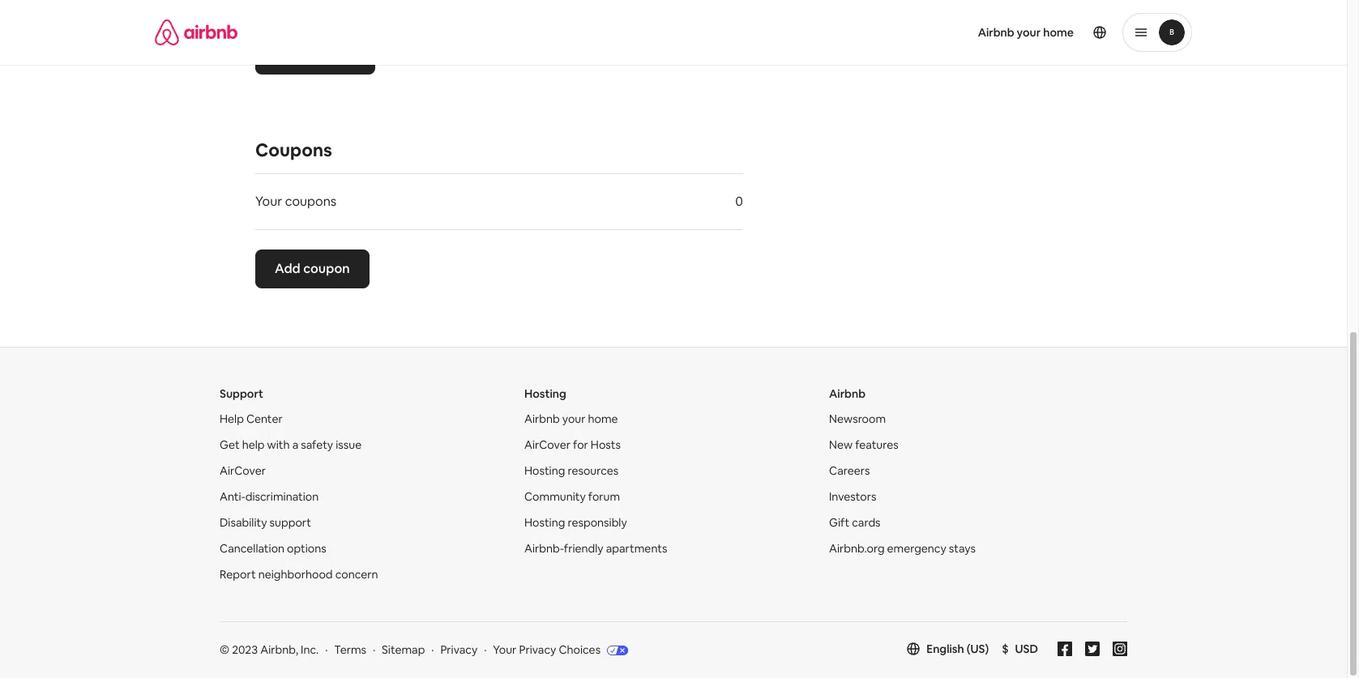 Task type: describe. For each thing, give the bounding box(es) containing it.
anti-
[[220, 490, 245, 504]]

english
[[927, 642, 965, 657]]

features
[[856, 438, 899, 452]]

with
[[267, 438, 290, 452]]

airbnb.org emergency stays link
[[829, 542, 976, 556]]

0 horizontal spatial airbnb your home
[[525, 412, 618, 426]]

your for your coupons
[[255, 193, 282, 210]]

add coupon
[[275, 260, 350, 277]]

support
[[270, 516, 311, 530]]

© 2023 airbnb, inc.
[[220, 643, 319, 658]]

english (us)
[[927, 642, 989, 657]]

hosting resources
[[525, 464, 619, 478]]

$
[[1002, 642, 1009, 657]]

help
[[242, 438, 265, 452]]

gift
[[829, 516, 850, 530]]

emergency
[[887, 542, 947, 556]]

stays
[[949, 542, 976, 556]]

1 privacy from the left
[[441, 643, 478, 658]]

airbnb-
[[525, 542, 564, 556]]

safety
[[301, 438, 333, 452]]

airbnb-friendly apartments
[[525, 542, 668, 556]]

investors link
[[829, 490, 877, 504]]

2 vertical spatial airbnb
[[525, 412, 560, 426]]

your privacy choices
[[493, 643, 601, 658]]

neighborhood
[[258, 568, 333, 582]]

aircover link
[[220, 464, 266, 478]]

navigate to facebook image
[[1058, 642, 1073, 657]]

inc.
[[301, 643, 319, 658]]

cards
[[852, 516, 881, 530]]

navigate to instagram image
[[1113, 642, 1128, 657]]

1 vertical spatial airbnb
[[829, 387, 866, 401]]

new features link
[[829, 438, 899, 452]]

hosting responsibly link
[[525, 516, 627, 530]]

community forum
[[525, 490, 620, 504]]

hosting responsibly
[[525, 516, 627, 530]]

friendly
[[564, 542, 604, 556]]

·
[[325, 643, 328, 658]]

community
[[525, 490, 586, 504]]

(us)
[[967, 642, 989, 657]]

support
[[220, 387, 264, 401]]

issue
[[336, 438, 362, 452]]

community forum link
[[525, 490, 620, 504]]

help
[[220, 412, 244, 426]]

get help with a safety issue
[[220, 438, 362, 452]]

your coupons
[[255, 193, 337, 210]]

report neighborhood concern link
[[220, 568, 378, 582]]

hosts
[[591, 438, 621, 452]]

careers
[[829, 464, 870, 478]]

$ usd
[[1002, 642, 1039, 657]]

gift cards link
[[829, 516, 881, 530]]

newsroom link
[[829, 412, 886, 426]]

hosting for hosting resources
[[525, 464, 565, 478]]

anti-discrimination
[[220, 490, 319, 504]]

anti-discrimination link
[[220, 490, 319, 504]]

home inside profile element
[[1044, 25, 1074, 40]]

add coupon button
[[255, 250, 369, 289]]

cancellation options
[[220, 542, 327, 556]]



Task type: locate. For each thing, give the bounding box(es) containing it.
aircover for hosts link
[[525, 438, 621, 452]]

airbnb.org emergency stays
[[829, 542, 976, 556]]

privacy left choices at left
[[519, 643, 556, 658]]

hosting up aircover for hosts
[[525, 387, 567, 401]]

your right privacy link
[[493, 643, 517, 658]]

navigate to twitter image
[[1086, 642, 1100, 657]]

sitemap link
[[382, 643, 425, 658]]

1 horizontal spatial airbnb
[[829, 387, 866, 401]]

your
[[255, 193, 282, 210], [493, 643, 517, 658]]

1 horizontal spatial aircover
[[525, 438, 571, 452]]

0 vertical spatial airbnb your home
[[978, 25, 1074, 40]]

add
[[275, 260, 301, 277]]

home
[[1044, 25, 1074, 40], [588, 412, 618, 426]]

airbnb.org
[[829, 542, 885, 556]]

new
[[829, 438, 853, 452]]

2 vertical spatial hosting
[[525, 516, 565, 530]]

hosting
[[525, 387, 567, 401], [525, 464, 565, 478], [525, 516, 565, 530]]

0 horizontal spatial privacy
[[441, 643, 478, 658]]

0 vertical spatial home
[[1044, 25, 1074, 40]]

get
[[220, 438, 240, 452]]

cancellation options link
[[220, 542, 327, 556]]

coupons
[[285, 193, 337, 210]]

1 vertical spatial hosting
[[525, 464, 565, 478]]

aircover for 'aircover' link
[[220, 464, 266, 478]]

help center link
[[220, 412, 283, 426]]

for
[[573, 438, 588, 452]]

gift cards
[[829, 516, 881, 530]]

0 horizontal spatial airbnb your home link
[[525, 412, 618, 426]]

new features
[[829, 438, 899, 452]]

2 privacy from the left
[[519, 643, 556, 658]]

0 horizontal spatial your
[[562, 412, 586, 426]]

report neighborhood concern
[[220, 568, 378, 582]]

0 horizontal spatial aircover
[[220, 464, 266, 478]]

terms
[[334, 643, 367, 658]]

profile element
[[693, 0, 1193, 65]]

hosting for hosting
[[525, 387, 567, 401]]

help center
[[220, 412, 283, 426]]

choices
[[559, 643, 601, 658]]

a
[[292, 438, 299, 452]]

©
[[220, 643, 230, 658]]

0 vertical spatial hosting
[[525, 387, 567, 401]]

1 horizontal spatial airbnb your home
[[978, 25, 1074, 40]]

aircover up anti-
[[220, 464, 266, 478]]

investors
[[829, 490, 877, 504]]

1 vertical spatial airbnb your home link
[[525, 412, 618, 426]]

airbnb,
[[260, 643, 298, 658]]

cancellation
[[220, 542, 285, 556]]

privacy right sitemap
[[441, 643, 478, 658]]

privacy link
[[441, 643, 478, 658]]

airbnb your home
[[978, 25, 1074, 40], [525, 412, 618, 426]]

disability support link
[[220, 516, 311, 530]]

your inside profile element
[[1017, 25, 1041, 40]]

report
[[220, 568, 256, 582]]

1 vertical spatial airbnb your home
[[525, 412, 618, 426]]

0 vertical spatial your
[[255, 193, 282, 210]]

usd
[[1016, 642, 1039, 657]]

sitemap
[[382, 643, 425, 658]]

airbnb-friendly apartments link
[[525, 542, 668, 556]]

hosting up airbnb- at the bottom left of page
[[525, 516, 565, 530]]

get help with a safety issue link
[[220, 438, 362, 452]]

coupons
[[255, 139, 332, 161]]

airbnb your home inside profile element
[[978, 25, 1074, 40]]

airbnb inside profile element
[[978, 25, 1015, 40]]

discrimination
[[245, 490, 319, 504]]

privacy
[[441, 643, 478, 658], [519, 643, 556, 658]]

1 horizontal spatial home
[[1044, 25, 1074, 40]]

hosting up community
[[525, 464, 565, 478]]

1 vertical spatial your
[[562, 412, 586, 426]]

your for your privacy choices
[[493, 643, 517, 658]]

aircover
[[525, 438, 571, 452], [220, 464, 266, 478]]

english (us) button
[[907, 642, 989, 657]]

forum
[[588, 490, 620, 504]]

0 vertical spatial your
[[1017, 25, 1041, 40]]

terms link
[[334, 643, 367, 658]]

aircover for hosts
[[525, 438, 621, 452]]

aircover left for
[[525, 438, 571, 452]]

hosting for hosting responsibly
[[525, 516, 565, 530]]

disability
[[220, 516, 267, 530]]

0 vertical spatial airbnb your home link
[[969, 15, 1084, 49]]

center
[[246, 412, 283, 426]]

0
[[736, 193, 743, 210]]

your left coupons
[[255, 193, 282, 210]]

your privacy choices link
[[493, 643, 628, 659]]

2 hosting from the top
[[525, 464, 565, 478]]

1 vertical spatial aircover
[[220, 464, 266, 478]]

careers link
[[829, 464, 870, 478]]

0 horizontal spatial your
[[255, 193, 282, 210]]

1 hosting from the top
[[525, 387, 567, 401]]

0 vertical spatial airbnb
[[978, 25, 1015, 40]]

airbnb your home link
[[969, 15, 1084, 49], [525, 412, 618, 426]]

your
[[1017, 25, 1041, 40], [562, 412, 586, 426]]

options
[[287, 542, 327, 556]]

apartments
[[606, 542, 668, 556]]

hosting resources link
[[525, 464, 619, 478]]

1 horizontal spatial privacy
[[519, 643, 556, 658]]

1 vertical spatial your
[[493, 643, 517, 658]]

1 horizontal spatial your
[[1017, 25, 1041, 40]]

concern
[[335, 568, 378, 582]]

2023
[[232, 643, 258, 658]]

resources
[[568, 464, 619, 478]]

airbnb
[[978, 25, 1015, 40], [829, 387, 866, 401], [525, 412, 560, 426]]

2 horizontal spatial airbnb
[[978, 25, 1015, 40]]

aircover for aircover for hosts
[[525, 438, 571, 452]]

newsroom
[[829, 412, 886, 426]]

0 horizontal spatial airbnb
[[525, 412, 560, 426]]

1 vertical spatial home
[[588, 412, 618, 426]]

0 vertical spatial aircover
[[525, 438, 571, 452]]

responsibly
[[568, 516, 627, 530]]

airbnb your home link inside profile element
[[969, 15, 1084, 49]]

coupon
[[303, 260, 350, 277]]

3 hosting from the top
[[525, 516, 565, 530]]

disability support
[[220, 516, 311, 530]]

1 horizontal spatial airbnb your home link
[[969, 15, 1084, 49]]

0 horizontal spatial home
[[588, 412, 618, 426]]

1 horizontal spatial your
[[493, 643, 517, 658]]



Task type: vqa. For each thing, say whether or not it's contained in the screenshot.
AirCover for Hosts
yes



